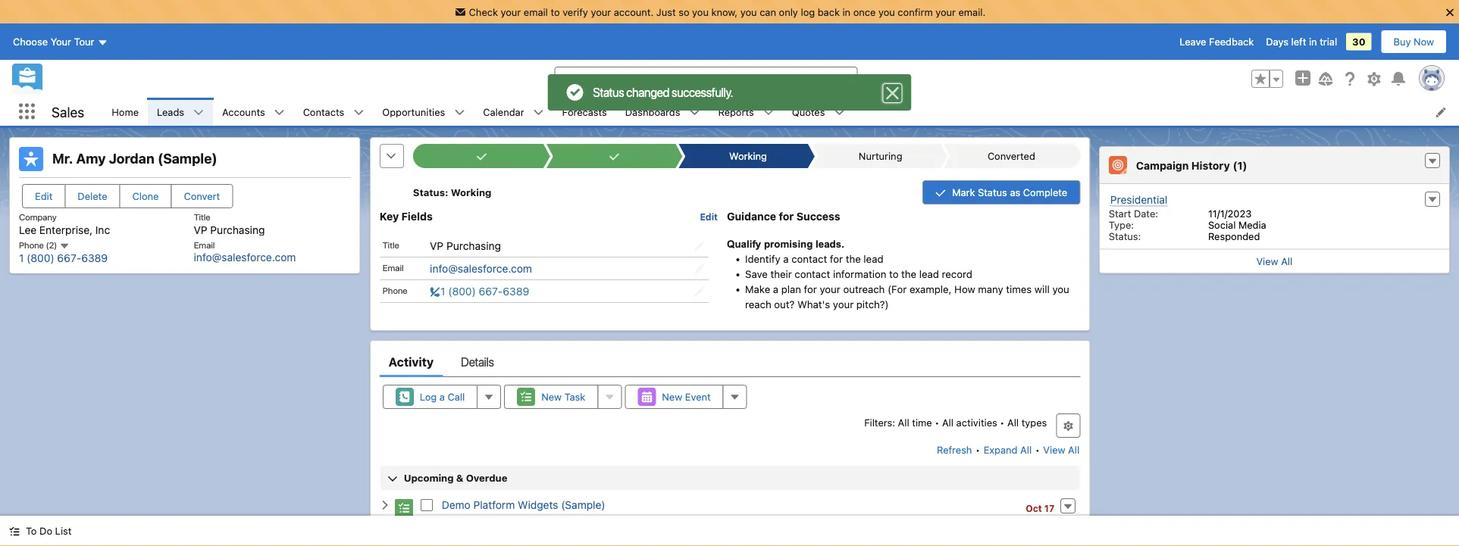 Task type: vqa. For each thing, say whether or not it's contained in the screenshot.
Save Button
no



Task type: describe. For each thing, give the bounding box(es) containing it.
0 vertical spatial contact
[[791, 253, 827, 265]]

0 horizontal spatial info@salesforce.com link
[[194, 251, 296, 264]]

converted
[[987, 150, 1035, 162]]

your right verify
[[591, 6, 611, 17]]

• down types
[[1035, 444, 1039, 456]]

refresh • expand all • view all
[[936, 444, 1079, 456]]

trial
[[1320, 36, 1337, 47]]

path options list box
[[413, 144, 1080, 168]]

date:
[[1134, 208, 1158, 219]]

667-
[[57, 252, 81, 265]]

lee
[[19, 223, 37, 236]]

phone for phone
[[382, 285, 407, 295]]

new for new event
[[662, 391, 682, 403]]

upcoming
[[479, 515, 525, 527]]

0 vertical spatial view all link
[[1100, 249, 1449, 273]]

new task button
[[504, 385, 598, 409]]

account.
[[614, 6, 654, 17]]

campaign history (1)
[[1136, 159, 1247, 172]]

you
[[422, 515, 439, 527]]

&
[[456, 472, 463, 484]]

media
[[1239, 219, 1266, 231]]

so
[[679, 6, 689, 17]]

opportunities link
[[373, 98, 454, 126]]

event
[[685, 391, 710, 403]]

1 horizontal spatial info@salesforce.com link
[[430, 262, 532, 275]]

pitch?)
[[856, 298, 888, 311]]

text default image for calendar
[[533, 107, 544, 118]]

dashboards
[[625, 106, 680, 117]]

amy
[[76, 150, 106, 167]]

reports list item
[[709, 98, 783, 126]]

text default image inside campaign history element
[[1427, 156, 1438, 167]]

view all
[[1256, 256, 1293, 267]]

campaign history element
[[1099, 146, 1450, 274]]

identify
[[745, 253, 780, 265]]

status for status : working
[[413, 187, 445, 198]]

list
[[55, 526, 72, 537]]

30
[[1352, 36, 1366, 47]]

0 vertical spatial for
[[779, 210, 794, 223]]

opportunities list item
[[373, 98, 474, 126]]

social
[[1208, 219, 1236, 231]]

status for status changed successfully.
[[593, 85, 624, 100]]

1 vertical spatial in
[[1309, 36, 1317, 47]]

• right time
[[934, 417, 939, 428]]

type:
[[1109, 219, 1134, 231]]

title for title
[[382, 239, 399, 250]]

convert button
[[171, 184, 233, 208]]

company
[[19, 212, 57, 222]]

purchasing inside title vp purchasing
[[210, 223, 265, 236]]

your left email.
[[936, 6, 956, 17]]

phone for phone (2)
[[19, 240, 44, 250]]

what's
[[797, 298, 830, 311]]

out?
[[774, 298, 794, 311]]

(sample) for demo platform widgets (sample)
[[561, 499, 605, 512]]

2 horizontal spatial for
[[830, 253, 843, 265]]

feedback
[[1209, 36, 1254, 47]]

reports
[[718, 106, 754, 117]]

nurturing link
[[817, 144, 940, 168]]

plan
[[781, 283, 801, 295]]

you right so
[[692, 6, 709, 17]]

your left email
[[501, 6, 521, 17]]

email
[[524, 6, 548, 17]]

success
[[796, 210, 840, 223]]

platform
[[473, 499, 515, 512]]

1 horizontal spatial edit
[[700, 212, 718, 222]]

start
[[1109, 208, 1131, 219]]

make
[[745, 283, 770, 295]]

text default image for opportunities
[[454, 107, 465, 118]]

• right activities in the right of the page
[[1000, 417, 1004, 428]]

log
[[801, 6, 815, 17]]

contacts list item
[[294, 98, 373, 126]]

• left expand
[[975, 444, 980, 456]]

enterprise,
[[39, 223, 93, 236]]

activity link
[[388, 347, 433, 377]]

can
[[760, 6, 776, 17]]

leave feedback link
[[1180, 36, 1254, 47]]

guidance for success
[[727, 210, 840, 223]]

delete button
[[65, 184, 120, 208]]

phone (2) button
[[19, 239, 70, 251]]

17
[[1044, 503, 1054, 514]]

refresh button
[[936, 438, 973, 462]]

converted link
[[950, 144, 1072, 168]]

inc
[[95, 223, 110, 236]]

(sample) for mr. amy jordan (sample)
[[158, 150, 217, 167]]

filters: all time • all activities • all types
[[864, 417, 1047, 428]]

2 vertical spatial for
[[804, 283, 817, 295]]

mark status as complete
[[952, 187, 1067, 198]]

verify
[[563, 6, 588, 17]]

(800)
[[27, 252, 54, 265]]

quotes link
[[783, 98, 834, 126]]

accounts list item
[[213, 98, 294, 126]]

types
[[1021, 417, 1047, 428]]

1 vertical spatial purchasing
[[446, 239, 501, 252]]

status changed successfully.
[[593, 85, 733, 100]]

1 horizontal spatial a
[[773, 283, 778, 295]]

0 horizontal spatial working
[[450, 187, 491, 198]]

upcoming & overdue
[[403, 472, 507, 484]]

buy now button
[[1381, 30, 1447, 54]]

days
[[1266, 36, 1289, 47]]

list containing home
[[103, 98, 1459, 126]]

you have an upcoming task
[[422, 515, 547, 527]]

1 vertical spatial lead
[[919, 268, 939, 280]]

1 (800) 667-6389 link
[[19, 252, 108, 265]]

new task
[[541, 391, 585, 403]]

1 horizontal spatial the
[[901, 268, 916, 280]]

working inside path options list box
[[729, 150, 767, 162]]

status : working
[[413, 187, 491, 198]]

0 vertical spatial in
[[843, 6, 851, 17]]

social media
[[1208, 219, 1266, 231]]

history
[[1191, 159, 1230, 172]]

quotes
[[792, 106, 825, 117]]

status inside button
[[977, 187, 1007, 198]]

successfully.
[[672, 85, 733, 100]]

back
[[818, 6, 840, 17]]



Task type: locate. For each thing, give the bounding box(es) containing it.
1 vertical spatial working
[[450, 187, 491, 198]]

text default image inside quotes list item
[[834, 107, 845, 118]]

0 horizontal spatial info@salesforce.com
[[194, 251, 296, 264]]

phone inside dropdown button
[[19, 240, 44, 250]]

0 horizontal spatial (sample)
[[158, 150, 217, 167]]

mark
[[952, 187, 975, 198]]

demo platform widgets (sample) link
[[441, 499, 605, 512]]

for down the 'leads.'
[[830, 253, 843, 265]]

presidential
[[1110, 193, 1168, 206]]

:
[[445, 187, 448, 198]]

qualify promising leads. identify a contact for the lead save their contact information to the lead record make a plan for your outreach (for example, how many times will you reach out? what's your pitch?)
[[727, 238, 1069, 311]]

1 vertical spatial view all link
[[1042, 438, 1080, 462]]

0 vertical spatial email
[[194, 239, 215, 250]]

text default image inside phone (2) dropdown button
[[59, 241, 70, 251]]

your down outreach
[[833, 298, 853, 311]]

status left as
[[977, 187, 1007, 198]]

(sample) right widgets
[[561, 499, 605, 512]]

info@salesforce.com
[[194, 251, 296, 264], [430, 262, 532, 275]]

0 horizontal spatial title
[[194, 212, 210, 222]]

edit link
[[700, 211, 718, 223]]

all
[[1281, 256, 1293, 267], [898, 417, 909, 428], [942, 417, 953, 428], [1007, 417, 1018, 428], [1020, 444, 1031, 456], [1068, 444, 1079, 456]]

you right will
[[1052, 283, 1069, 295]]

new left event
[[662, 391, 682, 403]]

1 horizontal spatial title
[[382, 239, 399, 250]]

mark status as complete button
[[922, 180, 1080, 205]]

0 vertical spatial text default image
[[689, 107, 700, 118]]

information
[[833, 268, 886, 280]]

to up (for
[[889, 268, 898, 280]]

1 vertical spatial phone
[[382, 285, 407, 295]]

0 horizontal spatial phone
[[19, 240, 44, 250]]

text default image down successfully. at top
[[689, 107, 700, 118]]

text default image for quotes
[[834, 107, 845, 118]]

working right :
[[450, 187, 491, 198]]

you inside qualify promising leads. identify a contact for the lead save their contact information to the lead record make a plan for your outreach (for example, how many times will you reach out? what's your pitch?)
[[1052, 283, 1069, 295]]

a inside "button"
[[439, 391, 444, 403]]

1 horizontal spatial in
[[1309, 36, 1317, 47]]

info@salesforce.com down vp purchasing
[[430, 262, 532, 275]]

info@salesforce.com link down vp purchasing
[[430, 262, 532, 275]]

1 vertical spatial text default image
[[59, 241, 70, 251]]

0 vertical spatial the
[[845, 253, 861, 265]]

1 vertical spatial a
[[773, 283, 778, 295]]

1 horizontal spatial view
[[1256, 256, 1278, 267]]

0 horizontal spatial status
[[413, 187, 445, 198]]

view
[[1256, 256, 1278, 267], [1043, 444, 1065, 456]]

email for email
[[382, 262, 403, 273]]

0 horizontal spatial text default image
[[59, 241, 70, 251]]

responded
[[1208, 231, 1260, 242]]

0 vertical spatial phone
[[19, 240, 44, 250]]

text default image
[[689, 107, 700, 118], [59, 241, 70, 251]]

buy
[[1394, 36, 1411, 47]]

you right once
[[879, 6, 895, 17]]

6389
[[81, 252, 108, 265]]

contact down the 'leads.'
[[791, 253, 827, 265]]

to do list button
[[0, 516, 81, 547]]

text default image inside 'contacts' list item
[[353, 107, 364, 118]]

title down key
[[382, 239, 399, 250]]

group
[[1251, 70, 1283, 88]]

text default image for leads
[[193, 107, 204, 118]]

log
[[419, 391, 436, 403]]

phone down key
[[382, 285, 407, 295]]

home
[[112, 106, 139, 117]]

calendar list item
[[474, 98, 553, 126]]

title inside title vp purchasing
[[194, 212, 210, 222]]

0 horizontal spatial for
[[779, 210, 794, 223]]

0 vertical spatial (sample)
[[158, 150, 217, 167]]

text default image for accounts
[[274, 107, 285, 118]]

edit up company
[[35, 191, 53, 202]]

text default image
[[193, 107, 204, 118], [274, 107, 285, 118], [353, 107, 364, 118], [454, 107, 465, 118], [533, 107, 544, 118], [763, 107, 774, 118], [834, 107, 845, 118], [1427, 156, 1438, 167], [379, 500, 390, 511], [9, 526, 20, 537]]

status down search...
[[593, 85, 624, 100]]

you left can
[[740, 6, 757, 17]]

1 horizontal spatial status
[[593, 85, 624, 100]]

your up what's
[[819, 283, 840, 295]]

now
[[1414, 36, 1434, 47]]

complete
[[1023, 187, 1067, 198]]

1 vertical spatial for
[[830, 253, 843, 265]]

1 horizontal spatial lead
[[919, 268, 939, 280]]

vp down convert button
[[194, 223, 207, 236]]

text default image inside to do list button
[[9, 526, 20, 537]]

vp
[[194, 223, 207, 236], [430, 239, 443, 252]]

phone down lee
[[19, 240, 44, 250]]

success alert dialog
[[548, 74, 912, 111]]

working down reports list item
[[729, 150, 767, 162]]

how
[[954, 283, 975, 295]]

reports link
[[709, 98, 763, 126]]

0 horizontal spatial email
[[194, 239, 215, 250]]

2 horizontal spatial a
[[783, 253, 788, 265]]

tab list
[[379, 347, 1080, 377]]

info@salesforce.com link
[[194, 251, 296, 264], [430, 262, 532, 275]]

widgets
[[517, 499, 558, 512]]

lead up information
[[863, 253, 883, 265]]

promising
[[764, 238, 813, 250]]

nurturing
[[858, 150, 902, 162]]

1 vertical spatial vp
[[430, 239, 443, 252]]

0 horizontal spatial lead
[[863, 253, 883, 265]]

1 vertical spatial edit
[[700, 212, 718, 222]]

1 horizontal spatial phone
[[382, 285, 407, 295]]

tab list containing activity
[[379, 347, 1080, 377]]

text default image for contacts
[[353, 107, 364, 118]]

in right left
[[1309, 36, 1317, 47]]

title vp purchasing
[[194, 212, 265, 236]]

have
[[441, 515, 463, 527]]

email inside email info@salesforce.com
[[194, 239, 215, 250]]

email info@salesforce.com
[[194, 239, 296, 264]]

search... button
[[554, 67, 858, 91]]

text default image inside dashboards list item
[[689, 107, 700, 118]]

view all link down types
[[1042, 438, 1080, 462]]

1 horizontal spatial text default image
[[689, 107, 700, 118]]

0 horizontal spatial to
[[551, 6, 560, 17]]

1 horizontal spatial purchasing
[[446, 239, 501, 252]]

0 horizontal spatial vp
[[194, 223, 207, 236]]

1
[[19, 252, 24, 265]]

new left the task
[[541, 391, 561, 403]]

info@salesforce.com down title vp purchasing
[[194, 251, 296, 264]]

info@salesforce.com link down title vp purchasing
[[194, 251, 296, 264]]

only
[[779, 6, 798, 17]]

opportunities
[[382, 106, 445, 117]]

(sample)
[[158, 150, 217, 167], [561, 499, 605, 512]]

oct
[[1025, 503, 1042, 514]]

lead
[[863, 253, 883, 265], [919, 268, 939, 280]]

a left plan
[[773, 283, 778, 295]]

demo
[[441, 499, 470, 512]]

confirm
[[898, 6, 933, 17]]

for up what's
[[804, 283, 817, 295]]

to right email
[[551, 6, 560, 17]]

quotes list item
[[783, 98, 854, 126]]

contact up plan
[[794, 268, 830, 280]]

0 vertical spatial purchasing
[[210, 223, 265, 236]]

0 horizontal spatial the
[[845, 253, 861, 265]]

check
[[469, 6, 498, 17]]

sales
[[52, 104, 84, 120]]

key
[[379, 210, 399, 223]]

text default image for reports
[[763, 107, 774, 118]]

status up 'fields'
[[413, 187, 445, 198]]

working link
[[685, 144, 808, 168]]

lead image
[[19, 147, 43, 171]]

dashboards list item
[[616, 98, 709, 126]]

edit left guidance in the top of the page
[[700, 212, 718, 222]]

choose your tour
[[13, 36, 94, 47]]

their
[[770, 268, 792, 280]]

0 horizontal spatial in
[[843, 6, 851, 17]]

2 horizontal spatial status
[[977, 187, 1007, 198]]

mr.
[[52, 150, 73, 167]]

to inside qualify promising leads. identify a contact for the lead save their contact information to the lead record make a plan for your outreach (for example, how many times will you reach out? what's your pitch?)
[[889, 268, 898, 280]]

company lee enterprise, inc
[[19, 212, 110, 236]]

new event button
[[624, 385, 723, 409]]

text default image inside opportunities list item
[[454, 107, 465, 118]]

0 vertical spatial edit
[[35, 191, 53, 202]]

2 vertical spatial a
[[439, 391, 444, 403]]

view down the media
[[1256, 256, 1278, 267]]

clone
[[132, 191, 159, 202]]

0 horizontal spatial purchasing
[[210, 223, 265, 236]]

vp inside title vp purchasing
[[194, 223, 207, 236]]

view inside campaign history element
[[1256, 256, 1278, 267]]

1 vertical spatial to
[[889, 268, 898, 280]]

2 new from the left
[[662, 391, 682, 403]]

0 vertical spatial lead
[[863, 253, 883, 265]]

1 horizontal spatial for
[[804, 283, 817, 295]]

call
[[447, 391, 464, 403]]

time
[[912, 417, 932, 428]]

contact
[[791, 253, 827, 265], [794, 268, 830, 280]]

email.
[[959, 6, 986, 17]]

email for email info@salesforce.com
[[194, 239, 215, 250]]

edit button
[[22, 184, 65, 208]]

details
[[461, 355, 494, 369]]

text default image inside leads "list item"
[[193, 107, 204, 118]]

title for title vp purchasing
[[194, 212, 210, 222]]

purchasing
[[210, 223, 265, 236], [446, 239, 501, 252]]

an
[[466, 515, 477, 527]]

1 vertical spatial the
[[901, 268, 916, 280]]

task image
[[394, 500, 413, 518]]

1 vertical spatial (sample)
[[561, 499, 605, 512]]

0 horizontal spatial view
[[1043, 444, 1065, 456]]

0 vertical spatial view
[[1256, 256, 1278, 267]]

the up information
[[845, 253, 861, 265]]

status inside success alert dialog
[[593, 85, 624, 100]]

1 horizontal spatial info@salesforce.com
[[430, 262, 532, 275]]

clone button
[[119, 184, 172, 208]]

task
[[528, 515, 547, 527]]

once
[[853, 6, 876, 17]]

vp down 'fields'
[[430, 239, 443, 252]]

1 horizontal spatial to
[[889, 268, 898, 280]]

campaign
[[1136, 159, 1189, 172]]

0 vertical spatial vp
[[194, 223, 207, 236]]

purchasing up email info@salesforce.com
[[210, 223, 265, 236]]

edit inside button
[[35, 191, 53, 202]]

upcoming & overdue button
[[380, 466, 1079, 490]]

0 horizontal spatial edit
[[35, 191, 53, 202]]

a right log
[[439, 391, 444, 403]]

1 horizontal spatial (sample)
[[561, 499, 605, 512]]

title down convert
[[194, 212, 210, 222]]

0 horizontal spatial a
[[439, 391, 444, 403]]

email down title vp purchasing
[[194, 239, 215, 250]]

text default image inside calendar "list item"
[[533, 107, 544, 118]]

0 horizontal spatial new
[[541, 391, 561, 403]]

1 horizontal spatial working
[[729, 150, 767, 162]]

1 vertical spatial email
[[382, 262, 403, 273]]

expand all button
[[983, 438, 1032, 462]]

dashboards link
[[616, 98, 689, 126]]

your
[[51, 36, 71, 47]]

0 horizontal spatial view all link
[[1042, 438, 1080, 462]]

task
[[564, 391, 585, 403]]

email down key
[[382, 262, 403, 273]]

activity
[[388, 355, 433, 369]]

purchasing down status : working
[[446, 239, 501, 252]]

view down types
[[1043, 444, 1065, 456]]

new for new task
[[541, 391, 561, 403]]

1 new from the left
[[541, 391, 561, 403]]

1 horizontal spatial email
[[382, 262, 403, 273]]

qualify
[[727, 238, 761, 250]]

1 vertical spatial contact
[[794, 268, 830, 280]]

all inside campaign history element
[[1281, 256, 1293, 267]]

0 vertical spatial a
[[783, 253, 788, 265]]

log a call
[[419, 391, 464, 403]]

a down promising
[[783, 253, 788, 265]]

calendar
[[483, 106, 524, 117]]

(for
[[887, 283, 906, 295]]

0 vertical spatial working
[[729, 150, 767, 162]]

1 vertical spatial title
[[382, 239, 399, 250]]

list
[[103, 98, 1459, 126]]

view all link down the media
[[1100, 249, 1449, 273]]

key fields
[[379, 210, 432, 223]]

11/1/2023
[[1208, 208, 1252, 219]]

just
[[656, 6, 676, 17]]

in right back
[[843, 6, 851, 17]]

your
[[501, 6, 521, 17], [591, 6, 611, 17], [936, 6, 956, 17], [819, 283, 840, 295], [833, 298, 853, 311]]

(sample) up convert button
[[158, 150, 217, 167]]

lead up 'example,'
[[919, 268, 939, 280]]

text default image up 1 (800) 667-6389
[[59, 241, 70, 251]]

1 vertical spatial view
[[1043, 444, 1065, 456]]

refresh
[[936, 444, 972, 456]]

text default image inside reports list item
[[763, 107, 774, 118]]

the up (for
[[901, 268, 916, 280]]

text default image inside accounts 'list item'
[[274, 107, 285, 118]]

0 vertical spatial title
[[194, 212, 210, 222]]

0 vertical spatial to
[[551, 6, 560, 17]]

filters:
[[864, 417, 895, 428]]

leave feedback
[[1180, 36, 1254, 47]]

1 horizontal spatial new
[[662, 391, 682, 403]]

for up promising
[[779, 210, 794, 223]]

contacts
[[303, 106, 344, 117]]

leads list item
[[148, 98, 213, 126]]

save
[[745, 268, 767, 280]]

1 horizontal spatial vp
[[430, 239, 443, 252]]

record
[[942, 268, 972, 280]]

details link
[[461, 347, 494, 377]]

1 horizontal spatial view all link
[[1100, 249, 1449, 273]]

accounts link
[[213, 98, 274, 126]]



